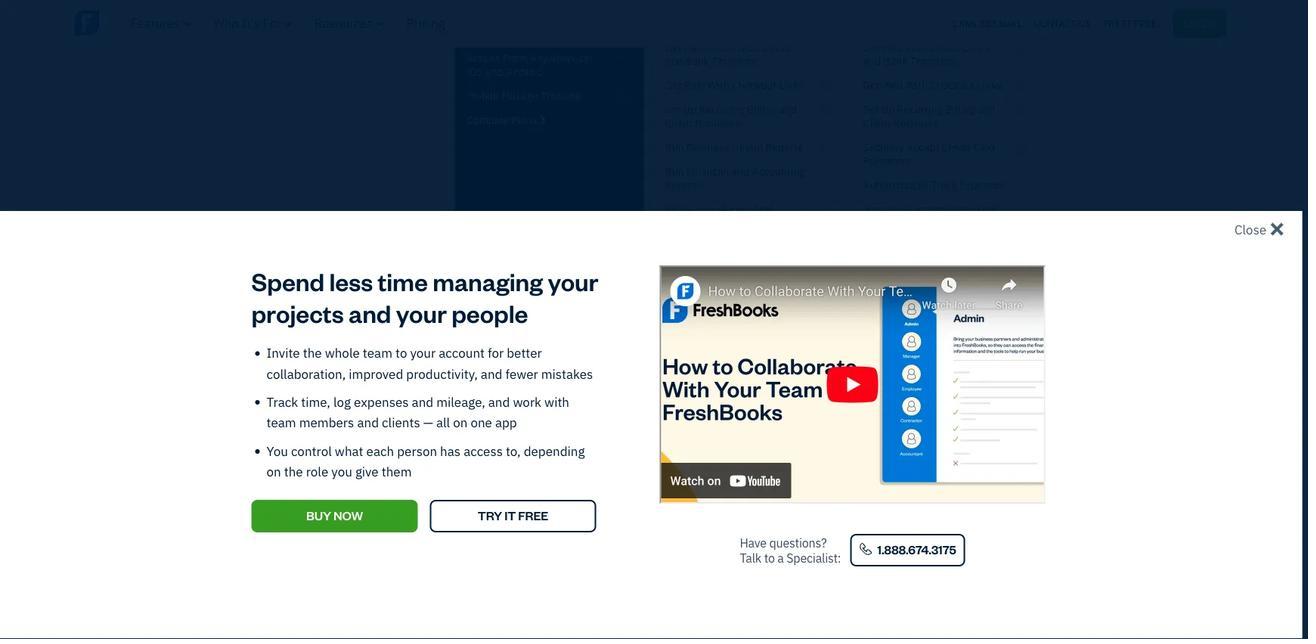 Task type: locate. For each thing, give the bounding box(es) containing it.
0 vertical spatial automatically
[[864, 178, 929, 192]]

get paid with credit cards and bank transfers for accept
[[864, 41, 989, 68]]

features link
[[131, 15, 190, 31]]

billing
[[748, 102, 777, 116], [946, 103, 975, 117]]

buy now
[[306, 507, 363, 523]]

plans
[[512, 113, 537, 127], [710, 288, 735, 302], [908, 440, 933, 454]]

0 horizontal spatial plans
[[512, 113, 537, 127]]

mobile mileage tracking
[[467, 88, 581, 102], [665, 264, 780, 278], [864, 416, 978, 430]]

0 horizontal spatial mobile mileage tracking
[[467, 88, 581, 102]]

people
[[452, 297, 528, 329]]

($20
[[787, 558, 811, 572]]

0 vertical spatial team
[[363, 345, 393, 361]]

0 vertical spatial run business health reports
[[665, 140, 803, 154]]

instantly capture every line item on bills
[[864, 202, 997, 230]]

business down fees
[[885, 292, 928, 306]]

1 horizontal spatial financial
[[885, 316, 928, 330]]

specialist:
[[787, 550, 842, 566]]

from
[[503, 51, 528, 65], [899, 378, 924, 392]]

1 horizontal spatial track
[[932, 178, 958, 192]]

0 horizontal spatial bank
[[686, 54, 710, 68]]

1 ($11 per user per month) from the left
[[284, 518, 409, 547]]

1 horizontal spatial + team members
[[467, 516, 563, 536]]

up for securely
[[882, 103, 895, 117]]

checkout for health
[[732, 78, 777, 92]]

automatically up fees
[[864, 240, 929, 254]]

give
[[355, 463, 379, 480]]

month)
[[330, 533, 367, 547], [528, 533, 565, 547], [726, 533, 764, 547], [924, 533, 962, 547], [701, 572, 738, 587]]

payments down have
[[733, 558, 784, 572]]

automatically
[[864, 178, 929, 192], [864, 240, 929, 254]]

automatically up instantly
[[864, 178, 929, 192]]

retainers
[[696, 116, 741, 130], [894, 116, 939, 130]]

team inside the track time, log expenses and mileage, and work with team members and clients — all on one app
[[267, 414, 296, 431]]

bills
[[904, 216, 924, 230]]

bank for accept
[[884, 54, 908, 68]]

2 automatically from the top
[[864, 240, 929, 254]]

for up 1.866.303.6061 link
[[965, 3, 978, 17]]

cards for reports
[[764, 40, 791, 54]]

role
[[306, 463, 329, 480]]

checkout for credit
[[931, 78, 975, 92]]

1 vertical spatial free
[[518, 507, 549, 523]]

0 vertical spatial compare
[[467, 113, 509, 127]]

accountant
[[719, 202, 774, 216], [918, 354, 972, 368]]

1 vertical spatial run financial and accounting reports
[[864, 316, 1004, 344]]

($11 up + advanced payments
[[960, 518, 984, 533]]

free inside try it free link
[[518, 507, 549, 523]]

health down automatically send late payment reminders and bill late fees link
[[930, 292, 962, 306]]

client for securely
[[864, 116, 891, 130]]

payments inside securely accept credit card payments
[[864, 154, 911, 168]]

with
[[708, 40, 730, 54], [906, 41, 928, 55], [708, 78, 730, 92], [906, 78, 928, 92]]

a
[[778, 550, 784, 566]]

($11 per user per month)
[[284, 518, 409, 547], [482, 518, 608, 547], [681, 518, 806, 547], [879, 518, 1004, 547]]

2 horizontal spatial compare
[[864, 440, 906, 454]]

2 + team members from the left
[[467, 516, 563, 536]]

them
[[382, 463, 412, 480]]

retainers for business
[[696, 116, 741, 130]]

3 add-ons: from the left
[[665, 483, 721, 500]]

0 horizontal spatial set up recurring billing and client retainers
[[665, 102, 798, 130]]

team up improved
[[363, 345, 393, 361]]

0 horizontal spatial track
[[267, 394, 298, 410]]

0 horizontal spatial mileage
[[502, 88, 539, 102]]

contact us link
[[1035, 13, 1091, 33]]

for inside invite the whole team to your account for better collaboration, improved productivity, and fewer mistakes
[[488, 345, 504, 361]]

1 horizontal spatial free
[[1135, 17, 1158, 30]]

free inside try it free link
[[1135, 17, 1158, 30]]

advanced down 1.888.674.3175
[[879, 558, 929, 572]]

for
[[965, 3, 978, 17], [488, 345, 504, 361]]

+ left buy
[[269, 516, 278, 536]]

1 horizontal spatial client
[[864, 116, 891, 130]]

dialog
[[0, 0, 1309, 639]]

0 vertical spatial track
[[932, 178, 958, 192]]

1 horizontal spatial access from anywhere on ios and android
[[864, 378, 989, 406]]

client for run
[[665, 116, 693, 130]]

1 horizontal spatial access
[[864, 378, 897, 392]]

track inside the track time, log expenses and mileage, and work with team members and clients — all on one app
[[267, 394, 298, 410]]

4 ($11 from the left
[[960, 518, 984, 533]]

+ team members up 1.888.674.3175
[[864, 516, 957, 536]]

1 horizontal spatial from
[[899, 378, 924, 392]]

run business health reports down reminders
[[864, 292, 1002, 306]]

month) inside "($11 per user per month)" link
[[726, 533, 764, 547]]

add-ons: down role
[[269, 483, 325, 500]]

1 vertical spatial compare plans link
[[665, 288, 744, 302]]

accept
[[907, 140, 940, 154]]

1 vertical spatial run business health reports
[[864, 292, 1002, 306]]

up for run
[[684, 102, 697, 116]]

($11
[[365, 518, 389, 533], [563, 518, 588, 533], [762, 518, 786, 533], [960, 518, 984, 533]]

month) down try it free
[[528, 533, 565, 547]]

0 vertical spatial access
[[467, 51, 501, 65]]

retainers up the 'run financial and accounting reports' link
[[696, 116, 741, 130]]

recurring up the 'run financial and accounting reports' link
[[699, 102, 745, 116]]

2 add- from the left
[[467, 483, 497, 500]]

1 add- from the left
[[269, 483, 299, 500]]

1 vertical spatial for
[[488, 345, 504, 361]]

try
[[1103, 17, 1121, 30], [478, 507, 502, 523]]

0 vertical spatial tracking
[[541, 88, 581, 102]]

and inside automatically send late payment reminders and bill late fees
[[962, 254, 980, 268]]

collaboration,
[[267, 365, 346, 382]]

pricing
[[407, 15, 445, 31]]

on
[[580, 51, 592, 65], [889, 216, 901, 230], [977, 378, 989, 392], [453, 414, 468, 431], [267, 463, 281, 480]]

transfers
[[712, 54, 757, 68], [911, 54, 955, 68]]

1 horizontal spatial payments
[[864, 154, 911, 168]]

($11 right try it free
[[563, 518, 588, 533]]

links for run business health reports
[[780, 78, 804, 92]]

1 horizontal spatial team
[[363, 345, 393, 361]]

the left role
[[284, 463, 303, 480]]

1 user from the left
[[284, 533, 307, 547]]

0 horizontal spatial ios
[[467, 64, 483, 78]]

2 vertical spatial compare
[[864, 440, 906, 454]]

better
[[507, 345, 542, 361]]

advanced left the talk
[[681, 558, 731, 572]]

1 horizontal spatial business
[[885, 292, 928, 306]]

1 horizontal spatial advanced
[[879, 558, 929, 572]]

automatically send late payment reminders and bill late fees link
[[864, 240, 1029, 281]]

0 vertical spatial health
[[732, 140, 764, 154]]

0 horizontal spatial billing
[[748, 102, 777, 116]]

billing for health
[[748, 102, 777, 116]]

credit
[[732, 40, 761, 54], [931, 41, 959, 55], [943, 140, 971, 154]]

access from anywhere on ios and android
[[467, 51, 592, 78], [864, 378, 989, 406]]

0 horizontal spatial tracking
[[541, 88, 581, 102]]

0 horizontal spatial up
[[684, 102, 697, 116]]

plans for invite your accountant
[[710, 288, 735, 302]]

ons: up it
[[497, 483, 523, 500]]

+ left it
[[467, 516, 476, 536]]

1 horizontal spatial health
[[930, 292, 962, 306]]

4 ($11 per user per month) from the left
[[879, 518, 1004, 547]]

+ team members down role
[[269, 516, 363, 536]]

set
[[665, 102, 681, 116], [864, 103, 879, 117]]

add-ons: up "($11 per user per month)" link
[[665, 483, 721, 500]]

improved
[[349, 365, 403, 382]]

0 horizontal spatial links
[[780, 78, 804, 92]]

client
[[665, 116, 693, 130], [864, 116, 891, 130]]

on inside the track time, log expenses and mileage, and work with team members and clients — all on one app
[[453, 414, 468, 431]]

automatically inside automatically send late payment reminders and bill late fees
[[864, 240, 929, 254]]

1 vertical spatial accountant
[[918, 354, 972, 368]]

1 horizontal spatial compare plans
[[665, 288, 735, 302]]

billing up the 'run financial and accounting reports' link
[[748, 102, 777, 116]]

set for run business health reports
[[665, 102, 681, 116]]

contact us
[[1035, 17, 1091, 30]]

2 horizontal spatial mileage
[[898, 416, 935, 430]]

every
[[949, 202, 975, 216]]

month) inside ($20 per month)
[[701, 572, 738, 587]]

0 horizontal spatial your
[[695, 202, 717, 216]]

reports
[[766, 140, 803, 154], [665, 178, 703, 192], [964, 292, 1002, 306], [864, 330, 901, 344]]

1 horizontal spatial late
[[958, 240, 979, 254]]

user down it
[[482, 533, 505, 547]]

0 vertical spatial business
[[687, 140, 730, 154]]

+ team members down to,
[[467, 516, 563, 536]]

user up advanced payments in the bottom right of the page
[[681, 533, 703, 547]]

has
[[440, 443, 461, 459]]

have
[[740, 535, 767, 551]]

3 user from the left
[[681, 533, 703, 547]]

compare plans link for invite your accountant
[[665, 288, 744, 302]]

per inside ($20 per month)
[[681, 572, 698, 587]]

automatically for automatically track expenses
[[864, 178, 929, 192]]

you
[[267, 443, 288, 459]]

payments down 1.888.674.3175
[[932, 558, 982, 572]]

late right 'send'
[[958, 240, 979, 254]]

fewer
[[506, 365, 538, 382]]

0 vertical spatial from
[[503, 51, 528, 65]]

2 members from the left
[[513, 518, 561, 533]]

who
[[213, 15, 239, 31]]

retainers up 'accept'
[[894, 116, 939, 130]]

1 automatically from the top
[[864, 178, 929, 192]]

1 vertical spatial automatically
[[864, 240, 929, 254]]

ons: down role
[[299, 483, 325, 500]]

credit for credit
[[931, 41, 959, 55]]

automatically for automatically send late payment reminders and bill late fees
[[864, 240, 929, 254]]

user right telephone alt 'image'
[[879, 533, 902, 547]]

track
[[932, 178, 958, 192], [267, 394, 298, 410]]

1 horizontal spatial try
[[1103, 17, 1121, 30]]

1 horizontal spatial transfers
[[911, 54, 955, 68]]

try it free link
[[430, 500, 597, 533]]

billing up card
[[946, 103, 975, 117]]

advanced inside + advanced payments
[[879, 558, 929, 572]]

you
[[332, 463, 352, 480]]

month) up the talk
[[726, 533, 764, 547]]

2 vertical spatial compare plans
[[864, 440, 933, 454]]

0 vertical spatial your
[[695, 202, 717, 216]]

month) down "($11 per user per month)" link
[[701, 572, 738, 587]]

advanced
[[681, 558, 731, 572], [879, 558, 929, 572]]

try inside spend less time managing your projects and your people document
[[478, 507, 502, 523]]

mistakes
[[541, 365, 593, 382]]

0 horizontal spatial business
[[687, 140, 730, 154]]

user down buy
[[284, 533, 307, 547]]

1 vertical spatial access from anywhere on ios and android
[[864, 378, 989, 406]]

payments up instantly
[[864, 154, 911, 168]]

1 horizontal spatial android
[[903, 392, 940, 406]]

business up the 'run financial and accounting reports' link
[[687, 140, 730, 154]]

1 vertical spatial team
[[267, 414, 296, 431]]

1 horizontal spatial team
[[482, 518, 510, 533]]

1 vertical spatial health
[[930, 292, 962, 306]]

links
[[780, 78, 804, 92], [978, 78, 1002, 92]]

set up recurring billing and client retainers up the 'run financial and accounting reports' link
[[665, 102, 798, 130]]

2 horizontal spatial plans
[[908, 440, 933, 454]]

bank for business
[[686, 54, 710, 68]]

($11 up have
[[762, 518, 786, 533]]

questions?
[[770, 535, 827, 551]]

it
[[505, 507, 516, 523]]

cookie consent banner dialog
[[11, 453, 238, 628]]

2 user from the left
[[482, 533, 505, 547]]

2 horizontal spatial compare plans link
[[864, 440, 943, 454]]

run business health reports up the 'run financial and accounting reports' link
[[665, 140, 803, 154]]

team up you
[[267, 414, 296, 431]]

0 horizontal spatial retainers
[[696, 116, 741, 130]]

1 members from the left
[[315, 518, 363, 533]]

month) down now
[[330, 533, 367, 547]]

1 horizontal spatial mileage
[[700, 264, 737, 278]]

track left 'time,'
[[267, 394, 298, 410]]

track up capture
[[932, 178, 958, 192]]

1 horizontal spatial retainers
[[894, 116, 939, 130]]

team
[[363, 345, 393, 361], [267, 414, 296, 431]]

less
[[329, 265, 373, 297]]

1 horizontal spatial bank
[[884, 54, 908, 68]]

0 horizontal spatial compare plans
[[467, 113, 537, 127]]

add-ons: up it
[[467, 483, 523, 500]]

ons: up "($11 per user per month)" link
[[696, 483, 721, 500]]

0 horizontal spatial run business health reports
[[665, 140, 803, 154]]

plans for instantly capture every line item on bills
[[908, 440, 933, 454]]

1 vertical spatial compare
[[665, 288, 708, 302]]

1 vertical spatial compare plans
[[665, 288, 735, 302]]

your
[[548, 265, 599, 297], [396, 297, 447, 329], [410, 345, 436, 361]]

0 horizontal spatial access from anywhere on ios and android
[[467, 51, 592, 78]]

compare plans for invite your accountant
[[665, 288, 735, 302]]

all
[[436, 414, 450, 431]]

1 vertical spatial accounting
[[950, 316, 1004, 330]]

and inside spend less time managing your projects and your people
[[349, 297, 391, 329]]

late left fees
[[864, 267, 884, 281]]

credit inside securely accept credit card payments
[[943, 140, 971, 154]]

to up improved
[[396, 345, 407, 361]]

the up collaboration, on the left
[[303, 345, 322, 361]]

ios
[[467, 64, 483, 78], [864, 392, 880, 406]]

recurring up 'accept'
[[898, 103, 943, 117]]

health up the 'run financial and accounting reports' link
[[732, 140, 764, 154]]

0 vertical spatial for
[[965, 3, 978, 17]]

compare
[[467, 113, 509, 127], [665, 288, 708, 302], [864, 440, 906, 454]]

3 ($11 per user per month) from the left
[[681, 518, 806, 547]]

set up recurring billing and client retainers up 'accept'
[[864, 103, 996, 130]]

reports inside the 'run financial and accounting reports' link
[[665, 178, 703, 192]]

1 vertical spatial android
[[903, 392, 940, 406]]

business
[[687, 140, 730, 154], [885, 292, 928, 306]]

run inside the 'run financial and accounting reports' link
[[665, 164, 684, 178]]

1 vertical spatial anywhere
[[927, 378, 974, 392]]

to inside invite the whole team to your account for better collaboration, improved productivity, and fewer mistakes
[[396, 345, 407, 361]]

billing for credit
[[946, 103, 975, 117]]

+ left 1.888.674.3175
[[864, 555, 873, 575]]

1 horizontal spatial set
[[864, 103, 879, 117]]

add-ons: up telephone alt 'image'
[[864, 483, 920, 500]]

ons: up 1.888.674.3175
[[894, 483, 920, 500]]

1 horizontal spatial get paid with checkout links
[[864, 78, 1002, 92]]

1 horizontal spatial tracking
[[739, 264, 780, 278]]

1 horizontal spatial links
[[978, 78, 1002, 92]]

invite your accountant
[[665, 202, 774, 216], [864, 354, 972, 368]]

card
[[974, 140, 996, 154]]

to left a
[[765, 550, 775, 566]]

3 add- from the left
[[665, 483, 696, 500]]

and inside invite the whole team to your account for better collaboration, improved productivity, and fewer mistakes
[[481, 365, 503, 382]]

0 horizontal spatial get paid with checkout links
[[665, 78, 804, 92]]

($11 right now
[[365, 518, 389, 533]]

the inside the you control what each person has access to, depending on the role you give them
[[284, 463, 303, 480]]

1 horizontal spatial compare plans link
[[665, 288, 744, 302]]

1 horizontal spatial checkout
[[931, 78, 975, 92]]

0 horizontal spatial recurring
[[699, 102, 745, 116]]

what
[[335, 443, 364, 459]]

2 horizontal spatial + team members
[[864, 516, 957, 536]]

mileage
[[502, 88, 539, 102], [700, 264, 737, 278], [898, 416, 935, 430]]

0 horizontal spatial financial
[[687, 164, 729, 178]]

set for securely accept credit card payments
[[864, 103, 879, 117]]

1 horizontal spatial accounting
[[950, 316, 1004, 330]]

0 horizontal spatial advanced
[[681, 558, 731, 572]]

select
[[910, 16, 940, 30]]

1 horizontal spatial invite
[[665, 202, 693, 216]]

3 + team members from the left
[[864, 516, 957, 536]]

for left better
[[488, 345, 504, 361]]

compare plans link
[[467, 113, 546, 127], [665, 288, 744, 302], [864, 440, 943, 454]]

1 horizontal spatial billing
[[946, 103, 975, 117]]

for inside a dedicated number for exclusive select support
[[965, 3, 978, 17]]

checkout
[[732, 78, 777, 92], [931, 78, 975, 92]]

2 advanced from the left
[[879, 558, 929, 572]]

1 vertical spatial late
[[864, 267, 884, 281]]

—
[[423, 414, 433, 431]]

invite
[[665, 202, 693, 216], [267, 345, 300, 361], [864, 354, 891, 368]]

to
[[396, 345, 407, 361], [765, 550, 775, 566]]



Task type: describe. For each thing, give the bounding box(es) containing it.
try for try it free
[[1103, 17, 1121, 30]]

1 ons: from the left
[[299, 483, 325, 500]]

0 vertical spatial ios
[[467, 64, 483, 78]]

0 horizontal spatial access
[[467, 51, 501, 65]]

get paid with credit cards and bank transfers for business
[[665, 40, 791, 68]]

try it free
[[1103, 17, 1158, 30]]

0 vertical spatial invite your accountant
[[665, 202, 774, 216]]

for
[[263, 15, 281, 31]]

1 add-ons: from the left
[[269, 483, 325, 500]]

a dedicated number for exclusive select support
[[864, 3, 981, 30]]

1 horizontal spatial anywhere
[[927, 378, 974, 392]]

1 vertical spatial business
[[885, 292, 928, 306]]

invite inside invite the whole team to your account for better collaboration, improved productivity, and fewer mistakes
[[267, 345, 300, 361]]

with
[[545, 394, 570, 410]]

advanced payments
[[681, 558, 784, 572]]

compare plans for instantly capture every line item on bills
[[864, 440, 933, 454]]

have questions? talk to a specialist:
[[740, 535, 842, 566]]

freshbooks logo image
[[74, 8, 191, 37]]

payments inside + advanced payments
[[932, 558, 982, 572]]

+ advanced payments
[[864, 555, 982, 575]]

time,
[[301, 394, 331, 410]]

2 add-ons: from the left
[[467, 483, 523, 500]]

you control what each person has access to, depending on the role you give them
[[267, 443, 585, 480]]

4 add-ons: from the left
[[864, 483, 920, 500]]

whole
[[325, 345, 360, 361]]

features
[[131, 15, 180, 31]]

on inside the you control what each person has access to, depending on the role you give them
[[267, 463, 281, 480]]

to inside have questions? talk to a specialist:
[[765, 550, 775, 566]]

1 team from the left
[[284, 518, 312, 533]]

resources
[[315, 15, 373, 31]]

telephone alt image
[[860, 543, 873, 556]]

access
[[464, 443, 503, 459]]

it
[[1123, 17, 1132, 30]]

reminders
[[908, 254, 959, 268]]

1 + team members from the left
[[269, 516, 363, 536]]

($11 per user per month) link
[[681, 518, 830, 547]]

close button
[[1231, 219, 1290, 241]]

1 advanced from the left
[[681, 558, 731, 572]]

the inside invite the whole team to your account for better collaboration, improved productivity, and fewer mistakes
[[303, 345, 322, 361]]

3 team from the left
[[879, 518, 907, 533]]

close
[[1235, 221, 1267, 238]]

3 ($11 from the left
[[762, 518, 786, 533]]

2 ($11 from the left
[[563, 518, 588, 533]]

your inside invite the whole team to your account for better collaboration, improved productivity, and fewer mistakes
[[410, 345, 436, 361]]

compare for invite your accountant
[[665, 288, 708, 302]]

0 horizontal spatial anywhere
[[530, 51, 578, 65]]

run financial and accounting reports link
[[665, 164, 830, 192]]

automatically track expenses
[[864, 178, 1006, 192]]

2 horizontal spatial tracking
[[938, 416, 978, 430]]

us
[[1079, 17, 1091, 30]]

team inside invite the whole team to your account for better collaboration, improved productivity, and fewer mistakes
[[363, 345, 393, 361]]

person
[[397, 443, 437, 459]]

links for securely accept credit card payments
[[978, 78, 1002, 92]]

0 horizontal spatial compare
[[467, 113, 509, 127]]

1.888.674.3175
[[878, 541, 957, 557]]

0 vertical spatial access from anywhere on ios and android
[[467, 51, 592, 78]]

cards for card
[[962, 41, 989, 55]]

1 vertical spatial from
[[899, 378, 924, 392]]

3 ons: from the left
[[696, 483, 721, 500]]

0 horizontal spatial payments
[[733, 558, 784, 572]]

on inside instantly capture every line item on bills
[[889, 216, 901, 230]]

2 horizontal spatial invite
[[864, 354, 891, 368]]

1 horizontal spatial run financial and accounting reports
[[864, 316, 1004, 344]]

item
[[864, 216, 887, 230]]

0 horizontal spatial mobile
[[467, 88, 499, 102]]

0 horizontal spatial from
[[503, 51, 528, 65]]

2 ($11 per user per month) from the left
[[482, 518, 608, 547]]

contact
[[1035, 17, 1077, 30]]

3 members from the left
[[909, 518, 957, 533]]

1 ($11 from the left
[[365, 518, 389, 533]]

capture
[[909, 202, 946, 216]]

2 ons: from the left
[[497, 483, 523, 500]]

0 vertical spatial late
[[958, 240, 979, 254]]

clients
[[382, 414, 420, 431]]

1 vertical spatial invite your accountant
[[864, 354, 972, 368]]

who it's for link
[[213, 15, 292, 31]]

1 horizontal spatial mobile mileage tracking
[[665, 264, 780, 278]]

each
[[367, 443, 394, 459]]

retainers for accept
[[894, 116, 939, 130]]

talk
[[740, 550, 762, 566]]

control
[[291, 443, 332, 459]]

buy now link
[[252, 500, 418, 533]]

get paid with checkout links for business
[[665, 78, 804, 92]]

dedicated
[[873, 3, 921, 17]]

it's
[[242, 15, 260, 31]]

0 horizontal spatial late
[[864, 267, 884, 281]]

login
[[1184, 15, 1217, 30]]

send
[[932, 240, 956, 254]]

2 team from the left
[[482, 518, 510, 533]]

app
[[495, 414, 517, 431]]

now
[[334, 507, 363, 523]]

2 vertical spatial mobile mileage tracking
[[864, 416, 978, 430]]

securely
[[864, 140, 905, 154]]

0 vertical spatial compare plans
[[467, 113, 537, 127]]

2 vertical spatial mobile
[[864, 416, 896, 430]]

compare for instantly capture every line item on bills
[[864, 440, 906, 454]]

1.866.303.6061
[[951, 17, 1022, 30]]

compare plans link for instantly capture every line item on bills
[[864, 440, 943, 454]]

automatically send late payment reminders and bill late fees
[[864, 240, 998, 281]]

time
[[378, 265, 428, 297]]

set up recurring billing and client retainers for business
[[665, 102, 798, 130]]

a dedicated number for exclusive select support link
[[864, 3, 1029, 30]]

1 horizontal spatial mobile
[[665, 264, 697, 278]]

0 horizontal spatial android
[[506, 64, 544, 78]]

mobile mileage tracking link
[[467, 88, 632, 102]]

4 ons: from the left
[[894, 483, 920, 500]]

1 vertical spatial tracking
[[739, 264, 780, 278]]

try for try it free
[[478, 507, 502, 523]]

1.866.303.6061 link
[[951, 17, 1022, 30]]

0 horizontal spatial health
[[732, 140, 764, 154]]

bill
[[982, 254, 998, 268]]

0 horizontal spatial run financial and accounting reports
[[665, 164, 806, 192]]

0 vertical spatial plans
[[512, 113, 537, 127]]

depending
[[524, 443, 585, 459]]

login link
[[1174, 9, 1228, 38]]

one
[[471, 414, 492, 431]]

spend
[[252, 265, 325, 297]]

instantly
[[864, 202, 906, 216]]

fees
[[887, 267, 909, 281]]

recurring for accept
[[898, 103, 943, 117]]

managing
[[433, 265, 543, 297]]

0 vertical spatial accountant
[[719, 202, 774, 216]]

4 add- from the left
[[864, 483, 894, 500]]

free for try it free
[[518, 507, 549, 523]]

transfers for business
[[712, 54, 757, 68]]

1 vertical spatial ios
[[864, 392, 880, 406]]

1 horizontal spatial your
[[894, 354, 915, 368]]

support
[[943, 16, 981, 30]]

recurring for business
[[699, 102, 745, 116]]

invite the whole team to your account for better collaboration, improved productivity, and fewer mistakes
[[267, 345, 593, 382]]

to,
[[506, 443, 521, 459]]

($20 per month)
[[681, 558, 811, 587]]

exclusive
[[864, 16, 908, 30]]

credit for health
[[732, 40, 761, 54]]

pricing link
[[407, 15, 445, 31]]

resources link
[[315, 15, 384, 31]]

log
[[334, 394, 351, 410]]

securely accept credit card payments
[[864, 140, 996, 168]]

work
[[513, 394, 542, 410]]

0 vertical spatial financial
[[687, 164, 729, 178]]

month) up + advanced payments
[[924, 533, 962, 547]]

projects
[[252, 297, 344, 329]]

0 vertical spatial mobile mileage tracking
[[467, 88, 581, 102]]

spend less time managing your projects and your people
[[252, 265, 599, 329]]

members
[[299, 414, 354, 431]]

track time, log expenses and mileage, and work with team members and clients — all on one app
[[267, 394, 570, 431]]

4 user from the left
[[879, 533, 902, 547]]

spend less time managing your projects and your people document
[[0, 21, 1297, 639]]

who it's for
[[213, 15, 281, 31]]

free for try it free
[[1135, 17, 1158, 30]]

set up recurring billing and client retainers for accept
[[864, 103, 996, 130]]

buy
[[306, 507, 331, 523]]

transfers for accept
[[911, 54, 955, 68]]

number
[[924, 3, 962, 17]]

0 vertical spatial mileage
[[502, 88, 539, 102]]

productivity,
[[406, 365, 478, 382]]

get paid with checkout links for accept
[[864, 78, 1002, 92]]

0 horizontal spatial compare plans link
[[467, 113, 546, 127]]

mileage,
[[437, 394, 486, 410]]

line
[[978, 202, 997, 216]]

2 vertical spatial mileage
[[898, 416, 935, 430]]

expenses
[[354, 394, 409, 410]]

0 vertical spatial accounting
[[752, 164, 806, 178]]

+ up telephone alt 'image'
[[864, 516, 873, 536]]



Task type: vqa. For each thing, say whether or not it's contained in the screenshot.
of
no



